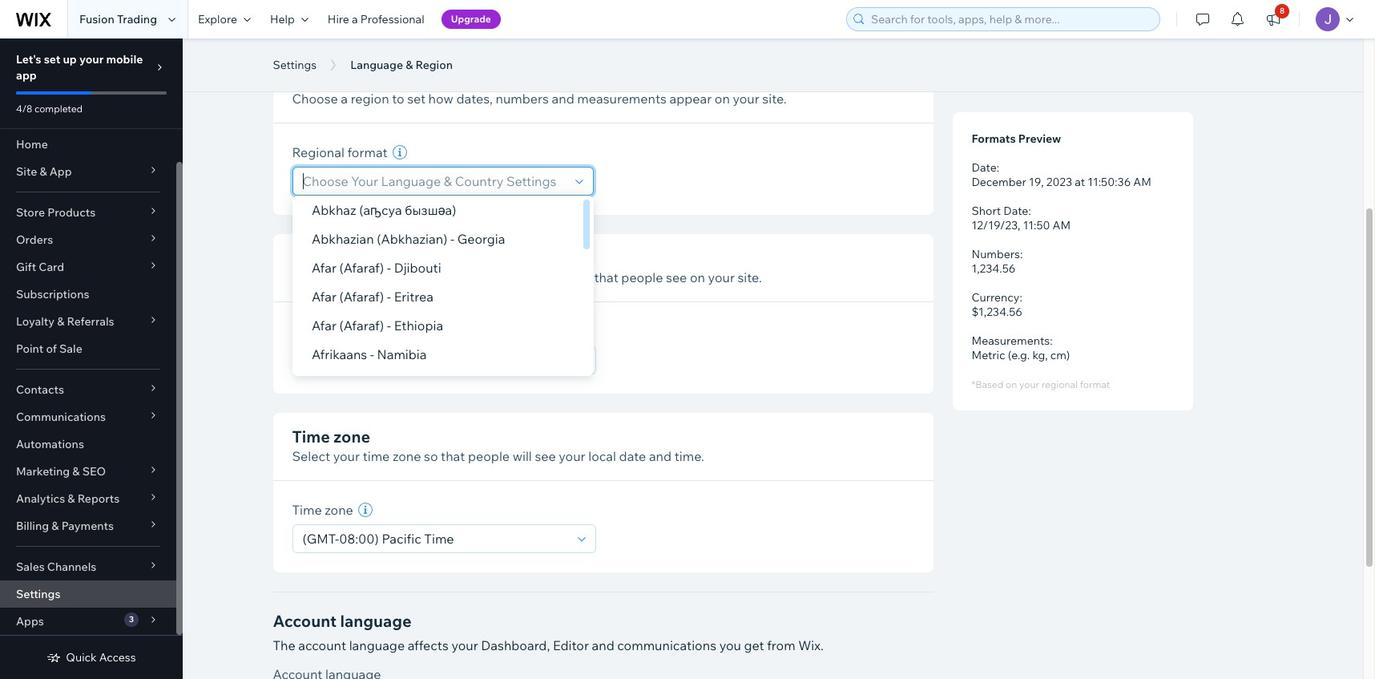 Task type: describe. For each thing, give the bounding box(es) containing it.
help button
[[261, 0, 318, 38]]

for
[[487, 269, 504, 285]]

upgrade
[[451, 13, 491, 25]]

0 vertical spatial language
[[340, 611, 412, 631]]

date inside date : december 19, 2023 at 11:50:36 am
[[972, 160, 997, 175]]

select
[[292, 448, 330, 464]]

(аҧсуа
[[359, 202, 402, 218]]

that inside currency choose the currency you accept for payments and that people see on your site.
[[594, 269, 619, 285]]

2 horizontal spatial on
[[1006, 378, 1018, 390]]

point of sale link
[[0, 335, 176, 362]]

orders
[[16, 233, 53, 247]]

referrals
[[67, 314, 114, 329]]

afar for afar (afaraf) - djibouti
[[311, 260, 336, 276]]

regional
[[1042, 378, 1078, 390]]

site. inside currency choose the currency you accept for payments and that people see on your site.
[[738, 269, 762, 285]]

ethiopia
[[394, 317, 443, 334]]

2023
[[1047, 175, 1073, 189]]

wix.
[[799, 637, 824, 653]]

formats preview
[[972, 131, 1062, 146]]

1 vertical spatial language
[[349, 637, 405, 653]]

upgrade button
[[441, 10, 501, 29]]

the
[[273, 637, 296, 653]]

and inside currency choose the currency you accept for payments and that people see on your site.
[[569, 269, 592, 285]]

abkhazian
[[311, 231, 374, 247]]

billing & payments
[[16, 519, 114, 533]]

: for numbers
[[1021, 247, 1023, 261]]

from
[[767, 637, 796, 653]]

set inside let's set up your mobile app
[[44, 52, 60, 67]]

home link
[[0, 131, 176, 158]]

currency for currency
[[292, 323, 347, 339]]

a inside regional format choose a region to set how dates, numbers and measurements appear on your site.
[[341, 91, 348, 107]]

abkhaz
[[311, 202, 356, 218]]

sales channels button
[[0, 553, 176, 580]]

& for loyalty
[[57, 314, 64, 329]]

georgia
[[457, 231, 505, 247]]

quick
[[66, 650, 97, 665]]

: for measurements
[[1050, 334, 1053, 348]]

billing
[[16, 519, 49, 533]]

currency : $1,234.56
[[972, 290, 1023, 319]]

currency
[[364, 269, 416, 285]]

products
[[47, 205, 96, 220]]

people inside 'time zone select your time zone so that people will see your local date and time.'
[[468, 448, 510, 464]]

*based
[[972, 378, 1004, 390]]

(afaraf) for djibouti
[[339, 260, 384, 276]]

store
[[16, 205, 45, 220]]

- for djibouti
[[387, 260, 391, 276]]

mobile
[[106, 52, 143, 67]]

regional for regional format choose a region to set how dates, numbers and measurements appear on your site.
[[292, 69, 360, 89]]

2 vertical spatial format
[[1081, 378, 1111, 390]]

let's
[[16, 52, 41, 67]]

dates,
[[457, 91, 493, 107]]

Choose Your Timezone Settings field
[[298, 525, 573, 552]]

measurements
[[578, 91, 667, 107]]

date
[[619, 448, 646, 464]]

account
[[273, 611, 337, 631]]

Search for tools, apps, help & more... field
[[867, 8, 1155, 30]]

regional format choose a region to set how dates, numbers and measurements appear on your site.
[[292, 69, 787, 107]]

fusion
[[79, 12, 114, 26]]

19,
[[1029, 175, 1044, 189]]

marketing & seo button
[[0, 458, 176, 485]]

*based on your regional format
[[972, 378, 1111, 390]]

appear
[[670, 91, 712, 107]]

and inside regional format choose a region to set how dates, numbers and measurements appear on your site.
[[552, 91, 575, 107]]

accept
[[444, 269, 484, 285]]

contacts button
[[0, 376, 176, 403]]

subscriptions
[[16, 287, 89, 301]]

app
[[16, 68, 37, 83]]

local
[[589, 448, 617, 464]]

8
[[1280, 6, 1285, 16]]

hire
[[328, 12, 349, 26]]

metric
[[972, 348, 1006, 362]]

zone for time zone select your time zone so that people will see your local date and time.
[[334, 427, 370, 447]]

(abkhazian)
[[377, 231, 447, 247]]

automations
[[16, 437, 84, 451]]

numbers : 1,234.56
[[972, 247, 1023, 276]]

language
[[350, 58, 403, 72]]

store products button
[[0, 199, 176, 226]]

format for regional format choose a region to set how dates, numbers and measurements appear on your site.
[[363, 69, 415, 89]]

hire a professional
[[328, 12, 425, 26]]

completed
[[34, 103, 83, 115]]

app
[[50, 164, 72, 179]]

your inside let's set up your mobile app
[[79, 52, 104, 67]]

- for georgia
[[450, 231, 454, 247]]

and right editor
[[592, 637, 615, 653]]

cm)
[[1051, 348, 1071, 362]]

site
[[16, 164, 37, 179]]

loyalty
[[16, 314, 55, 329]]

point
[[16, 342, 44, 356]]

afar (afaraf) - djibouti
[[311, 260, 441, 276]]

zone for time zone
[[325, 502, 353, 518]]

region
[[351, 91, 389, 107]]

format for regional format
[[348, 144, 388, 160]]

time zone select your time zone so that people will see your local date and time.
[[292, 427, 705, 464]]

see inside currency choose the currency you accept for payments and that people see on your site.
[[666, 269, 687, 285]]

seo
[[82, 464, 106, 479]]

date : december 19, 2023 at 11:50:36 am
[[972, 160, 1152, 189]]

& for billing
[[52, 519, 59, 533]]

subscriptions link
[[0, 281, 176, 308]]

& for language
[[406, 58, 413, 72]]

& for marketing
[[72, 464, 80, 479]]

(afaraf) for ethiopia
[[339, 317, 384, 334]]

automations link
[[0, 431, 176, 458]]

analytics & reports button
[[0, 485, 176, 512]]

djibouti
[[394, 260, 441, 276]]

access
[[99, 650, 136, 665]]

fusion trading
[[79, 12, 157, 26]]

currency for currency choose the currency you accept for payments and that people see on your site.
[[292, 248, 363, 268]]

people inside currency choose the currency you accept for payments and that people see on your site.
[[622, 269, 663, 285]]

billing & payments button
[[0, 512, 176, 540]]

1 vertical spatial you
[[720, 637, 742, 653]]

- for eritrea
[[387, 289, 391, 305]]

preview
[[1019, 131, 1062, 146]]

that inside 'time zone select your time zone so that people will see your local date and time.'
[[441, 448, 465, 464]]

south
[[377, 375, 413, 391]]



Task type: vqa. For each thing, say whether or not it's contained in the screenshot.
blogging inside the LEARN EVERYTHING YOU NEED TO KNOW ABOUT BLOGGING FROM OUR WORLD-CLASS EXPERTS.
no



Task type: locate. For each thing, give the bounding box(es) containing it.
- down currency
[[387, 289, 391, 305]]

regional up region
[[292, 69, 360, 89]]

see inside 'time zone select your time zone so that people will see your local date and time.'
[[535, 448, 556, 464]]

0 vertical spatial zone
[[334, 427, 370, 447]]

format down region
[[348, 144, 388, 160]]

: right 1,234.56
[[1021, 247, 1023, 261]]

(afaraf) for eritrea
[[339, 289, 384, 305]]

a left region
[[341, 91, 348, 107]]

sales
[[16, 560, 45, 574]]

afar for afar (afaraf) - ethiopia
[[311, 317, 336, 334]]

1 time from the top
[[292, 427, 330, 447]]

1 vertical spatial date
[[1004, 204, 1029, 218]]

0 vertical spatial am
[[1134, 175, 1152, 189]]

and inside 'time zone select your time zone so that people will see your local date and time.'
[[649, 448, 672, 464]]

on inside currency choose the currency you accept for payments and that people see on your site.
[[690, 269, 706, 285]]

you
[[419, 269, 441, 285], [720, 637, 742, 653]]

home
[[16, 137, 48, 152]]

& left seo
[[72, 464, 80, 479]]

1 regional from the top
[[292, 69, 360, 89]]

currency choose the currency you accept for payments and that people see on your site.
[[292, 248, 762, 285]]

account
[[299, 637, 346, 653]]

- for ethiopia
[[387, 317, 391, 334]]

: inside short date : 12/19/23, 11:50 am
[[1029, 204, 1032, 218]]

currency inside currency : $1,234.56
[[972, 290, 1020, 305]]

0 vertical spatial time
[[292, 427, 330, 447]]

afar up afrikaans - namibia
[[311, 317, 336, 334]]

1 horizontal spatial site.
[[763, 91, 787, 107]]

editor
[[553, 637, 589, 653]]

choose inside currency choose the currency you accept for payments and that people see on your site.
[[292, 269, 338, 285]]

a right hire
[[352, 12, 358, 26]]

0 vertical spatial regional
[[292, 69, 360, 89]]

2 time from the top
[[292, 502, 322, 518]]

бызшәа)
[[405, 202, 456, 218]]

0 vertical spatial afrikaans
[[311, 346, 367, 362]]

time down select
[[292, 502, 322, 518]]

date right short
[[1004, 204, 1029, 218]]

3 (afaraf) from the top
[[339, 317, 384, 334]]

quick access button
[[47, 650, 136, 665]]

1,234.56
[[972, 261, 1016, 276]]

- left ethiopia
[[387, 317, 391, 334]]

2 vertical spatial zone
[[325, 502, 353, 518]]

1 vertical spatial a
[[341, 91, 348, 107]]

analytics & reports
[[16, 491, 120, 506]]

format right regional
[[1081, 378, 1111, 390]]

1 vertical spatial set
[[407, 91, 426, 107]]

0 vertical spatial format
[[363, 69, 415, 89]]

0 vertical spatial (afaraf)
[[339, 260, 384, 276]]

abkhaz (аҧсуа бызшәа)
[[311, 202, 456, 218]]

& inside button
[[406, 58, 413, 72]]

0 vertical spatial on
[[715, 91, 730, 107]]

zone up time
[[334, 427, 370, 447]]

& for analytics
[[68, 491, 75, 506]]

choose inside regional format choose a region to set how dates, numbers and measurements appear on your site.
[[292, 91, 338, 107]]

0 vertical spatial choose
[[292, 91, 338, 107]]

am inside short date : 12/19/23, 11:50 am
[[1053, 218, 1071, 233]]

format inside regional format choose a region to set how dates, numbers and measurements appear on your site.
[[363, 69, 415, 89]]

communications
[[16, 410, 106, 424]]

kg,
[[1033, 348, 1048, 362]]

0 horizontal spatial see
[[535, 448, 556, 464]]

(e.g.
[[1008, 348, 1030, 362]]

eritrea
[[394, 289, 433, 305]]

set inside regional format choose a region to set how dates, numbers and measurements appear on your site.
[[407, 91, 426, 107]]

reports
[[78, 491, 120, 506]]

currency up afrikaans - namibia
[[292, 323, 347, 339]]

: inside measurements : metric (e.g. kg, cm)
[[1050, 334, 1053, 348]]

choose down settings button
[[292, 91, 338, 107]]

time inside 'time zone select your time zone so that people will see your local date and time.'
[[292, 427, 330, 447]]

contacts
[[16, 382, 64, 397]]

afar (afaraf) - eritrea
[[311, 289, 433, 305]]

$1,234.56
[[972, 305, 1023, 319]]

settings down help button
[[273, 58, 317, 72]]

formats
[[972, 131, 1016, 146]]

people
[[622, 269, 663, 285], [468, 448, 510, 464]]

abkhazian (abkhazian) - georgia
[[311, 231, 505, 247]]

0 vertical spatial you
[[419, 269, 441, 285]]

1 vertical spatial regional
[[292, 144, 345, 160]]

date
[[972, 160, 997, 175], [1004, 204, 1029, 218]]

0 horizontal spatial a
[[341, 91, 348, 107]]

settings
[[273, 58, 317, 72], [16, 587, 60, 601]]

0 horizontal spatial you
[[419, 269, 441, 285]]

1 horizontal spatial people
[[622, 269, 663, 285]]

get
[[744, 637, 765, 653]]

regional format
[[292, 144, 388, 160]]

settings for settings link
[[16, 587, 60, 601]]

0 vertical spatial currency
[[292, 248, 363, 268]]

time for time zone
[[292, 502, 322, 518]]

afrikaans for afrikaans - namibia
[[311, 346, 367, 362]]

language up affects
[[340, 611, 412, 631]]

africa
[[416, 375, 451, 391]]

: inside currency : $1,234.56
[[1020, 290, 1023, 305]]

: down numbers : 1,234.56
[[1020, 290, 1023, 305]]

sale
[[59, 342, 82, 356]]

1 horizontal spatial settings
[[273, 58, 317, 72]]

0 horizontal spatial date
[[972, 160, 997, 175]]

afrikaans for afrikaans - south africa
[[311, 375, 367, 391]]

2 vertical spatial afar
[[311, 317, 336, 334]]

time for time zone select your time zone so that people will see your local date and time.
[[292, 427, 330, 447]]

1 (afaraf) from the top
[[339, 260, 384, 276]]

currency inside currency choose the currency you accept for payments and that people see on your site.
[[292, 248, 363, 268]]

1 vertical spatial on
[[690, 269, 706, 285]]

loyalty & referrals button
[[0, 308, 176, 335]]

list box
[[292, 196, 594, 398]]

1 vertical spatial site.
[[738, 269, 762, 285]]

1 vertical spatial am
[[1053, 218, 1071, 233]]

1 horizontal spatial that
[[594, 269, 619, 285]]

language & region
[[350, 58, 453, 72]]

regional
[[292, 69, 360, 89], [292, 144, 345, 160]]

time zone
[[292, 502, 353, 518]]

0 horizontal spatial on
[[690, 269, 706, 285]]

& right billing
[[52, 519, 59, 533]]

: for date
[[997, 160, 1000, 175]]

0 vertical spatial see
[[666, 269, 687, 285]]

0 horizontal spatial that
[[441, 448, 465, 464]]

1 vertical spatial afrikaans
[[311, 375, 367, 391]]

the account language affects your dashboard, editor and communications you get from wix.
[[273, 637, 824, 653]]

afrikaans down afrikaans - namibia
[[311, 375, 367, 391]]

0 horizontal spatial settings
[[16, 587, 60, 601]]

0 vertical spatial site.
[[763, 91, 787, 107]]

: inside numbers : 1,234.56
[[1021, 247, 1023, 261]]

measurements : metric (e.g. kg, cm)
[[972, 334, 1071, 362]]

zone left so
[[393, 448, 421, 464]]

sales channels
[[16, 560, 96, 574]]

1 horizontal spatial date
[[1004, 204, 1029, 218]]

your inside regional format choose a region to set how dates, numbers and measurements appear on your site.
[[733, 91, 760, 107]]

& left reports at the left
[[68, 491, 75, 506]]

- left georgia
[[450, 231, 454, 247]]

am right 11:50:36
[[1134, 175, 1152, 189]]

0 vertical spatial people
[[622, 269, 663, 285]]

am inside date : december 19, 2023 at 11:50:36 am
[[1134, 175, 1152, 189]]

- down afar (afaraf) - ethiopia
[[370, 346, 374, 362]]

explore
[[198, 12, 237, 26]]

format
[[363, 69, 415, 89], [348, 144, 388, 160], [1081, 378, 1111, 390]]

& right loyalty
[[57, 314, 64, 329]]

of
[[46, 342, 57, 356]]

1 vertical spatial (afaraf)
[[339, 289, 384, 305]]

zone down select
[[325, 502, 353, 518]]

professional
[[361, 12, 425, 26]]

card
[[39, 260, 64, 274]]

0 vertical spatial a
[[352, 12, 358, 26]]

: right kg,
[[1050, 334, 1053, 348]]

1 afar from the top
[[311, 260, 336, 276]]

regional for regional format
[[292, 144, 345, 160]]

measurements
[[972, 334, 1050, 348]]

settings for settings button
[[273, 58, 317, 72]]

: inside date : december 19, 2023 at 11:50:36 am
[[997, 160, 1000, 175]]

format up to
[[363, 69, 415, 89]]

2 (afaraf) from the top
[[339, 289, 384, 305]]

language down "account language"
[[349, 637, 405, 653]]

gift
[[16, 260, 36, 274]]

date down formats
[[972, 160, 997, 175]]

at
[[1075, 175, 1086, 189]]

the
[[341, 269, 361, 285]]

afar (afaraf) - ethiopia
[[311, 317, 443, 334]]

afrikaans down afar (afaraf) - ethiopia
[[311, 346, 367, 362]]

sidebar element
[[0, 38, 183, 679]]

1 afrikaans from the top
[[311, 346, 367, 362]]

see
[[666, 269, 687, 285], [535, 448, 556, 464]]

currency down 1,234.56
[[972, 290, 1020, 305]]

afrikaans - south africa
[[311, 375, 451, 391]]

and right the date
[[649, 448, 672, 464]]

0 vertical spatial date
[[972, 160, 997, 175]]

settings inside button
[[273, 58, 317, 72]]

that right payments
[[594, 269, 619, 285]]

: for currency
[[1020, 290, 1023, 305]]

1 horizontal spatial a
[[352, 12, 358, 26]]

you inside currency choose the currency you accept for payments and that people see on your site.
[[419, 269, 441, 285]]

0 vertical spatial that
[[594, 269, 619, 285]]

2 vertical spatial (afaraf)
[[339, 317, 384, 334]]

0 horizontal spatial site.
[[738, 269, 762, 285]]

1 vertical spatial format
[[348, 144, 388, 160]]

: down 19,
[[1029, 204, 1032, 218]]

1 vertical spatial afar
[[311, 289, 336, 305]]

1 vertical spatial settings
[[16, 587, 60, 601]]

let's set up your mobile app
[[16, 52, 143, 83]]

choose left the
[[292, 269, 338, 285]]

& left the region
[[406, 58, 413, 72]]

2 regional from the top
[[292, 144, 345, 160]]

1 vertical spatial time
[[292, 502, 322, 518]]

namibia
[[377, 346, 427, 362]]

and right numbers
[[552, 91, 575, 107]]

(afaraf) up afrikaans - namibia
[[339, 317, 384, 334]]

: down formats
[[997, 160, 1000, 175]]

1 horizontal spatial am
[[1134, 175, 1152, 189]]

1 vertical spatial that
[[441, 448, 465, 464]]

0 vertical spatial afar
[[311, 260, 336, 276]]

date inside short date : 12/19/23, 11:50 am
[[1004, 204, 1029, 218]]

currency down abkhazian
[[292, 248, 363, 268]]

settings down sales
[[16, 587, 60, 601]]

2 afrikaans from the top
[[311, 375, 367, 391]]

1 vertical spatial choose
[[292, 269, 338, 285]]

account language
[[273, 611, 412, 631]]

- left south
[[370, 375, 374, 391]]

0 vertical spatial settings
[[273, 58, 317, 72]]

1 horizontal spatial set
[[407, 91, 426, 107]]

1 vertical spatial people
[[468, 448, 510, 464]]

1 choose from the top
[[292, 91, 338, 107]]

currency for currency : $1,234.56
[[972, 290, 1020, 305]]

list box containing abkhaz (аҧсуа бызшәа)
[[292, 196, 594, 398]]

gift card button
[[0, 253, 176, 281]]

orders button
[[0, 226, 176, 253]]

that right so
[[441, 448, 465, 464]]

settings button
[[265, 53, 325, 77]]

set left up
[[44, 52, 60, 67]]

0 vertical spatial set
[[44, 52, 60, 67]]

2 vertical spatial on
[[1006, 378, 1018, 390]]

afar down afar (afaraf) - djibouti
[[311, 289, 336, 305]]

site. inside regional format choose a region to set how dates, numbers and measurements appear on your site.
[[763, 91, 787, 107]]

site & app
[[16, 164, 72, 179]]

apps
[[16, 614, 44, 629]]

2 afar from the top
[[311, 289, 336, 305]]

1 horizontal spatial see
[[666, 269, 687, 285]]

Choose Your Language & Country Settings field
[[298, 168, 570, 195]]

regional inside regional format choose a region to set how dates, numbers and measurements appear on your site.
[[292, 69, 360, 89]]

1 vertical spatial currency
[[972, 290, 1020, 305]]

set right to
[[407, 91, 426, 107]]

you left get
[[720, 637, 742, 653]]

marketing
[[16, 464, 70, 479]]

1 horizontal spatial you
[[720, 637, 742, 653]]

numbers
[[496, 91, 549, 107]]

analytics
[[16, 491, 65, 506]]

afar for afar (afaraf) - eritrea
[[311, 289, 336, 305]]

hire a professional link
[[318, 0, 434, 38]]

2 vertical spatial currency
[[292, 323, 347, 339]]

& inside popup button
[[52, 519, 59, 533]]

regional up abkhaz
[[292, 144, 345, 160]]

am right 11:50
[[1053, 218, 1071, 233]]

Choose your currency field
[[298, 346, 573, 374]]

- left "djibouti"
[[387, 260, 391, 276]]

1 vertical spatial zone
[[393, 448, 421, 464]]

time up select
[[292, 427, 330, 447]]

0 horizontal spatial set
[[44, 52, 60, 67]]

2 choose from the top
[[292, 269, 338, 285]]

0 horizontal spatial am
[[1053, 218, 1071, 233]]

settings inside sidebar element
[[16, 587, 60, 601]]

your inside currency choose the currency you accept for payments and that people see on your site.
[[708, 269, 735, 285]]

site.
[[763, 91, 787, 107], [738, 269, 762, 285]]

you up eritrea
[[419, 269, 441, 285]]

numbers
[[972, 247, 1021, 261]]

(afaraf) up afar (afaraf) - eritrea on the left of page
[[339, 260, 384, 276]]

on
[[715, 91, 730, 107], [690, 269, 706, 285], [1006, 378, 1018, 390]]

& for site
[[40, 164, 47, 179]]

afrikaans
[[311, 346, 367, 362], [311, 375, 367, 391]]

3 afar from the top
[[311, 317, 336, 334]]

afar left the
[[311, 260, 336, 276]]

0 horizontal spatial people
[[468, 448, 510, 464]]

1 vertical spatial see
[[535, 448, 556, 464]]

on inside regional format choose a region to set how dates, numbers and measurements appear on your site.
[[715, 91, 730, 107]]

help
[[270, 12, 295, 26]]

& right site
[[40, 164, 47, 179]]

1 horizontal spatial on
[[715, 91, 730, 107]]

to
[[392, 91, 405, 107]]

and right payments
[[569, 269, 592, 285]]

region
[[416, 58, 453, 72]]

(afaraf) down the
[[339, 289, 384, 305]]



